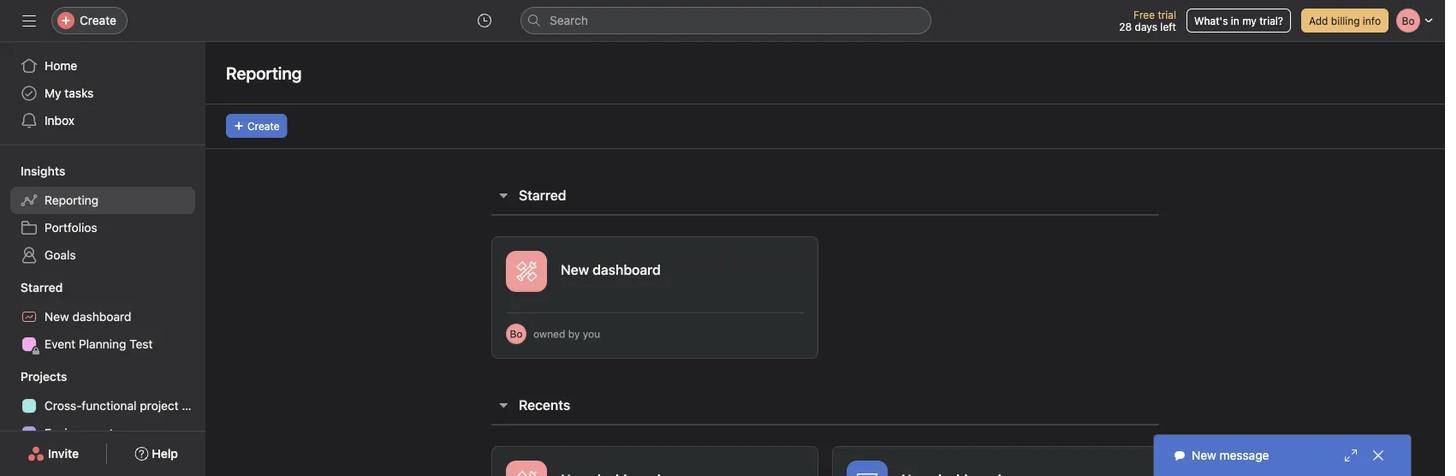 Task type: locate. For each thing, give the bounding box(es) containing it.
invite
[[48, 447, 79, 461]]

inbox
[[45, 113, 75, 128]]

1 horizontal spatial reporting
[[226, 63, 302, 83]]

starred up new
[[21, 280, 63, 295]]

satellite image down recents
[[516, 471, 537, 476]]

project
[[140, 399, 179, 413]]

what's in my trial? button
[[1187, 9, 1292, 33]]

you
[[583, 328, 601, 340]]

help button
[[124, 439, 189, 469]]

insights element
[[0, 156, 206, 272]]

add billing info button
[[1302, 9, 1389, 33]]

add billing info
[[1309, 15, 1381, 27]]

left
[[1161, 21, 1177, 33]]

new dashboard link
[[10, 303, 195, 331]]

search
[[550, 13, 588, 27]]

days
[[1135, 21, 1158, 33]]

satellite image up bo
[[516, 261, 537, 282]]

create button
[[51, 7, 128, 34], [226, 114, 287, 138]]

reporting link
[[10, 187, 195, 214]]

starred
[[519, 187, 567, 203], [21, 280, 63, 295]]

functional
[[82, 399, 137, 413]]

0 horizontal spatial create button
[[51, 7, 128, 34]]

event
[[45, 337, 76, 351]]

environment
[[45, 426, 114, 440]]

1 vertical spatial satellite image
[[516, 471, 537, 476]]

0 horizontal spatial create
[[80, 13, 116, 27]]

1 horizontal spatial create button
[[226, 114, 287, 138]]

1 vertical spatial create
[[248, 120, 280, 132]]

in
[[1231, 15, 1240, 27]]

dashboard
[[72, 310, 131, 324]]

cross-
[[45, 399, 82, 413]]

1 vertical spatial starred
[[21, 280, 63, 295]]

starred right collapse task list for the section starred "icon"
[[519, 187, 567, 203]]

bo
[[510, 328, 523, 340]]

collapse task list for the section starred image
[[497, 188, 510, 202]]

hide sidebar image
[[22, 14, 36, 27]]

my
[[1243, 15, 1257, 27]]

search list box
[[521, 7, 932, 34]]

0 vertical spatial create
[[80, 13, 116, 27]]

invite button
[[16, 439, 90, 469]]

recents
[[519, 397, 571, 413]]

starred inside dropdown button
[[21, 280, 63, 295]]

help
[[152, 447, 178, 461]]

expand new message image
[[1345, 449, 1358, 462]]

1 horizontal spatial create
[[248, 120, 280, 132]]

report image
[[857, 471, 878, 476]]

1 vertical spatial reporting
[[45, 193, 99, 207]]

trial?
[[1260, 15, 1284, 27]]

0 horizontal spatial reporting
[[45, 193, 99, 207]]

insights button
[[0, 163, 65, 180]]

toggle dashboard starred status image
[[762, 255, 773, 266]]

cross-functional project plan
[[45, 399, 205, 413]]

owned by you
[[534, 328, 601, 340]]

1 horizontal spatial starred
[[519, 187, 567, 203]]

create
[[80, 13, 116, 27], [248, 120, 280, 132]]

0 horizontal spatial starred
[[21, 280, 63, 295]]

projects button
[[0, 368, 67, 385]]

free
[[1134, 9, 1155, 21]]

0 vertical spatial satellite image
[[516, 261, 537, 282]]

reporting
[[226, 63, 302, 83], [45, 193, 99, 207]]

1 satellite image from the top
[[516, 261, 537, 282]]

satellite image
[[516, 261, 537, 282], [516, 471, 537, 476]]



Task type: describe. For each thing, give the bounding box(es) containing it.
collapse task list for the section recents image
[[497, 398, 510, 412]]

new
[[45, 310, 69, 324]]

goals
[[45, 248, 76, 262]]

show options image
[[788, 254, 802, 267]]

event planning test link
[[10, 331, 195, 358]]

search button
[[521, 7, 932, 34]]

new dashboard
[[45, 310, 131, 324]]

owned
[[534, 328, 566, 340]]

0 vertical spatial create button
[[51, 7, 128, 34]]

environment link
[[10, 420, 195, 447]]

projects element
[[0, 361, 206, 476]]

0 vertical spatial starred
[[519, 187, 567, 203]]

event planning test
[[45, 337, 153, 351]]

global element
[[0, 42, 206, 145]]

close image
[[1372, 449, 1386, 462]]

info
[[1363, 15, 1381, 27]]

new dashboard
[[561, 262, 661, 278]]

starred element
[[0, 272, 206, 361]]

projects
[[21, 370, 67, 384]]

new message
[[1192, 448, 1270, 462]]

inbox link
[[10, 107, 195, 134]]

portfolios link
[[10, 214, 195, 242]]

tasks
[[65, 86, 94, 100]]

reporting inside insights element
[[45, 193, 99, 207]]

home link
[[10, 52, 195, 80]]

my
[[45, 86, 61, 100]]

home
[[45, 59, 77, 73]]

cross-functional project plan link
[[10, 392, 205, 420]]

my tasks link
[[10, 80, 195, 107]]

history image
[[478, 14, 492, 27]]

portfolios
[[45, 221, 97, 235]]

insights
[[21, 164, 65, 178]]

add
[[1309, 15, 1329, 27]]

1 vertical spatial create button
[[226, 114, 287, 138]]

free trial 28 days left
[[1120, 9, 1177, 33]]

my tasks
[[45, 86, 94, 100]]

trial
[[1158, 9, 1177, 21]]

what's in my trial?
[[1195, 15, 1284, 27]]

by
[[568, 328, 580, 340]]

test
[[129, 337, 153, 351]]

planning
[[79, 337, 126, 351]]

goals link
[[10, 242, 195, 269]]

starred button
[[0, 279, 63, 296]]

plan
[[182, 399, 205, 413]]

28
[[1120, 21, 1132, 33]]

billing
[[1332, 15, 1360, 27]]

what's
[[1195, 15, 1229, 27]]

2 satellite image from the top
[[516, 471, 537, 476]]

0 vertical spatial reporting
[[226, 63, 302, 83]]



Task type: vqa. For each thing, say whether or not it's contained in the screenshot.
Owned
yes



